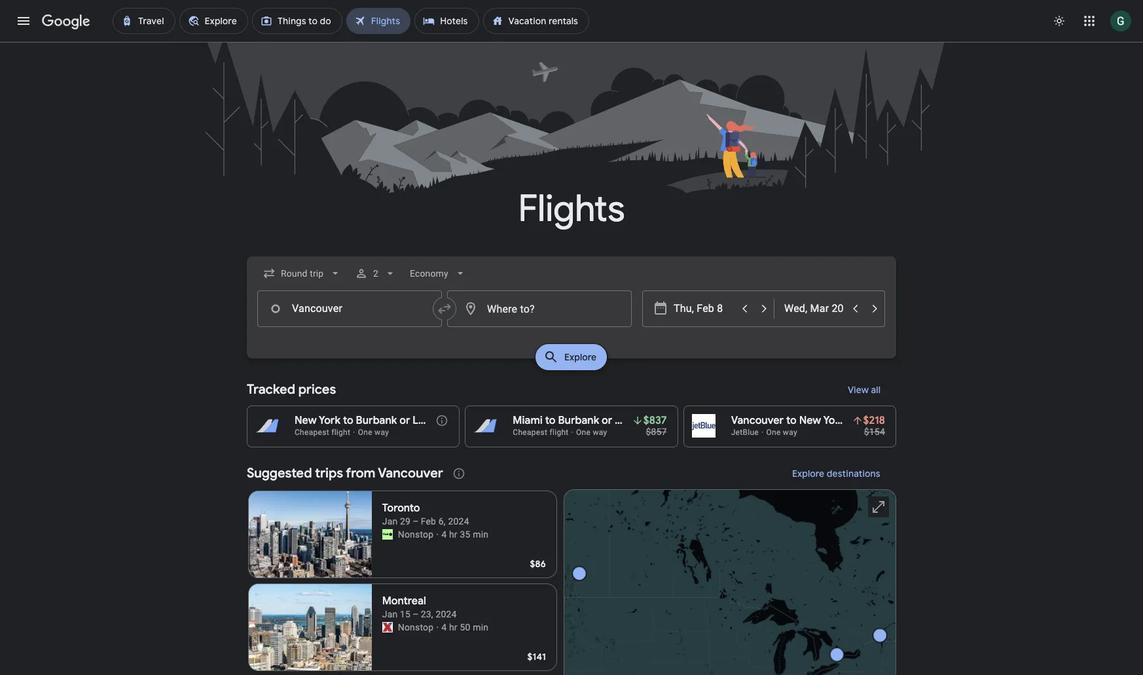 Task type: vqa. For each thing, say whether or not it's contained in the screenshot.
1st 'min' from the top of the Suggested trips from Vancouver region at the bottom
yes



Task type: locate. For each thing, give the bounding box(es) containing it.
0 horizontal spatial or
[[400, 414, 410, 428]]

2 one from the left
[[576, 428, 591, 437]]

0 horizontal spatial cheapest
[[295, 428, 329, 437]]

hr left 50
[[449, 623, 458, 633]]

2  image from the top
[[436, 621, 439, 634]]

2 horizontal spatial way
[[783, 428, 797, 437]]

1 horizontal spatial cheapest flight
[[513, 428, 569, 437]]

explore
[[565, 352, 597, 363], [792, 468, 825, 480]]

vancouver
[[731, 414, 784, 428], [378, 466, 443, 482]]

1 vertical spatial jan
[[382, 610, 398, 620]]

0 horizontal spatial way
[[375, 428, 389, 437]]

4
[[441, 530, 447, 540], [441, 623, 447, 633]]

1 nonstop from the top
[[398, 530, 434, 540]]

to
[[343, 414, 353, 428], [545, 414, 556, 428], [786, 414, 797, 428]]

new down "prices"
[[295, 414, 317, 428]]

2
[[373, 268, 379, 279]]

tracked prices region
[[247, 375, 896, 448]]

2024 up 4 hr 35 min
[[448, 517, 469, 527]]

1 horizontal spatial burbank
[[558, 414, 599, 428]]

1 horizontal spatial angeles
[[634, 414, 674, 428]]

1 los from the left
[[413, 414, 430, 428]]

1 horizontal spatial vancouver
[[731, 414, 784, 428]]

0 horizontal spatial vancouver
[[378, 466, 443, 482]]

1 one from the left
[[358, 428, 372, 437]]

 image down 6,
[[436, 528, 439, 541]]

218 US dollars text field
[[863, 414, 885, 428]]

1 horizontal spatial new
[[799, 414, 821, 428]]

burbank right the miami
[[558, 414, 599, 428]]

miami
[[513, 414, 543, 428]]

montreal jan 15 – 23, 2024
[[382, 595, 457, 620]]

2 nonstop from the top
[[398, 623, 434, 633]]

min right 35 at bottom left
[[473, 530, 489, 540]]

los
[[413, 414, 430, 428], [615, 414, 632, 428]]

toronto jan 29 – feb 6, 2024
[[382, 502, 469, 527]]

flight for to
[[331, 428, 350, 437]]

2024 up 4 hr 50 min
[[436, 610, 457, 620]]

0 vertical spatial  image
[[436, 528, 439, 541]]

141 US dollars text field
[[527, 651, 546, 663]]

0 vertical spatial hr
[[449, 530, 458, 540]]

or left more info icon on the left bottom
[[400, 414, 410, 428]]

hr for toronto
[[449, 530, 458, 540]]

suggested
[[247, 466, 312, 482]]

1 horizontal spatial los
[[615, 414, 632, 428]]

min
[[473, 530, 489, 540], [473, 623, 489, 633]]

one way for new
[[358, 428, 389, 437]]

2 horizontal spatial one
[[766, 428, 781, 437]]

suggested trips from vancouver
[[247, 466, 443, 482]]

vancouver up the jetblue
[[731, 414, 784, 428]]

1 one way from the left
[[358, 428, 389, 437]]

2 one way from the left
[[576, 428, 607, 437]]

0 horizontal spatial burbank
[[356, 414, 397, 428]]

$857
[[646, 427, 667, 437]]

cheapest down the miami
[[513, 428, 548, 437]]

1 horizontal spatial one
[[576, 428, 591, 437]]

2 cheapest from the left
[[513, 428, 548, 437]]

flight down miami to burbank or los angeles
[[550, 428, 569, 437]]

way down miami to burbank or los angeles
[[593, 428, 607, 437]]

1 horizontal spatial flight
[[550, 428, 569, 437]]

nonstop down 29 – feb
[[398, 530, 434, 540]]

jan
[[382, 517, 398, 527], [382, 610, 398, 620]]

way down "new york to burbank or los angeles" at the bottom left of the page
[[375, 428, 389, 437]]

50
[[460, 623, 470, 633]]

1 horizontal spatial york
[[823, 414, 845, 428]]

1 way from the left
[[375, 428, 389, 437]]

 image
[[571, 428, 574, 437]]

explore button
[[536, 344, 607, 371]]

1 vertical spatial nonstop
[[398, 623, 434, 633]]

jan inside montreal jan 15 – 23, 2024
[[382, 610, 398, 620]]

3 to from the left
[[786, 414, 797, 428]]

toronto
[[382, 502, 420, 515]]

nonstop
[[398, 530, 434, 540], [398, 623, 434, 633]]

1 4 from the top
[[441, 530, 447, 540]]

one way down "new york to burbank or los angeles" at the bottom left of the page
[[358, 428, 389, 437]]

york left '218 us dollars' text field
[[823, 414, 845, 428]]

1 burbank from the left
[[356, 414, 397, 428]]

min for toronto
[[473, 530, 489, 540]]

Flight search field
[[236, 257, 907, 375]]

2 burbank from the left
[[558, 414, 599, 428]]

way
[[375, 428, 389, 437], [593, 428, 607, 437], [783, 428, 797, 437]]

857 US dollars text field
[[646, 427, 667, 437]]

86 US dollars text field
[[530, 559, 546, 570]]

 image down montreal jan 15 – 23, 2024
[[436, 621, 439, 634]]

2024
[[448, 517, 469, 527], [436, 610, 457, 620]]

explore up tracked prices region
[[565, 352, 597, 363]]

2 angeles from the left
[[634, 414, 674, 428]]

None field
[[257, 262, 347, 285], [405, 262, 472, 285], [257, 262, 347, 285], [405, 262, 472, 285]]

1 min from the top
[[473, 530, 489, 540]]

1 jan from the top
[[382, 517, 398, 527]]

one way down miami to burbank or los angeles
[[576, 428, 607, 437]]

2 to from the left
[[545, 414, 556, 428]]

2 horizontal spatial one way
[[766, 428, 797, 437]]

hr
[[449, 530, 458, 540], [449, 623, 458, 633]]

0 horizontal spatial one
[[358, 428, 372, 437]]

4 for toronto
[[441, 530, 447, 540]]

0 horizontal spatial cheapest flight
[[295, 428, 350, 437]]

flight
[[331, 428, 350, 437], [550, 428, 569, 437]]

0 horizontal spatial york
[[319, 414, 341, 428]]

None text field
[[257, 291, 442, 327]]

0 vertical spatial 2024
[[448, 517, 469, 527]]

0 vertical spatial explore
[[565, 352, 597, 363]]

to for miami
[[545, 414, 556, 428]]

1 vertical spatial  image
[[436, 621, 439, 634]]

jan up flair airlines image at the bottom left of the page
[[382, 517, 398, 527]]

2 4 from the top
[[441, 623, 447, 633]]

3 one from the left
[[766, 428, 781, 437]]

1 horizontal spatial way
[[593, 428, 607, 437]]

explore left the destinations
[[792, 468, 825, 480]]

1 cheapest flight from the left
[[295, 428, 350, 437]]

0 horizontal spatial los
[[413, 414, 430, 428]]

new up 'explore destinations'
[[799, 414, 821, 428]]

one way down vancouver to new york
[[766, 428, 797, 437]]

 image
[[436, 528, 439, 541], [436, 621, 439, 634]]

4 for montreal
[[441, 623, 447, 633]]

or
[[400, 414, 410, 428], [602, 414, 612, 428]]

0 horizontal spatial one way
[[358, 428, 389, 437]]

837 US dollars text field
[[643, 414, 667, 428]]

vancouver to new york
[[731, 414, 845, 428]]

explore inside suggested trips from vancouver region
[[792, 468, 825, 480]]

flight up 'suggested trips from vancouver'
[[331, 428, 350, 437]]

miami to burbank or los angeles
[[513, 414, 674, 428]]

1 horizontal spatial cheapest
[[513, 428, 548, 437]]

0 horizontal spatial flight
[[331, 428, 350, 437]]

one way for vancouver
[[766, 428, 797, 437]]

angeles
[[432, 414, 472, 428], [634, 414, 674, 428]]

4 down 6,
[[441, 530, 447, 540]]

jan up lynx air image
[[382, 610, 398, 620]]

1 horizontal spatial or
[[602, 414, 612, 428]]

0 horizontal spatial new
[[295, 414, 317, 428]]

2 cheapest flight from the left
[[513, 428, 569, 437]]

1 horizontal spatial explore
[[792, 468, 825, 480]]

0 horizontal spatial to
[[343, 414, 353, 428]]

way down vancouver to new york
[[783, 428, 797, 437]]

1 vertical spatial explore
[[792, 468, 825, 480]]

more info image
[[436, 414, 449, 428]]

0 vertical spatial min
[[473, 530, 489, 540]]

view all
[[848, 384, 881, 396]]

1 vertical spatial hr
[[449, 623, 458, 633]]

one down "new york to burbank or los angeles" at the bottom left of the page
[[358, 428, 372, 437]]

2 horizontal spatial to
[[786, 414, 797, 428]]

1 horizontal spatial one way
[[576, 428, 607, 437]]

4 left 50
[[441, 623, 447, 633]]

one down miami to burbank or los angeles
[[576, 428, 591, 437]]

2 jan from the top
[[382, 610, 398, 620]]

los left the $837
[[615, 414, 632, 428]]

0 horizontal spatial angeles
[[432, 414, 472, 428]]

new york to burbank or los angeles
[[295, 414, 472, 428]]

one
[[358, 428, 372, 437], [576, 428, 591, 437], [766, 428, 781, 437]]

cheapest down "prices"
[[295, 428, 329, 437]]

1 cheapest from the left
[[295, 428, 329, 437]]

cheapest flight down the miami
[[513, 428, 569, 437]]

explore inside flight search box
[[565, 352, 597, 363]]

0 vertical spatial jan
[[382, 517, 398, 527]]

min right 50
[[473, 623, 489, 633]]

1 vertical spatial vancouver
[[378, 466, 443, 482]]

cheapest flight up trips
[[295, 428, 350, 437]]

2 min from the top
[[473, 623, 489, 633]]

nonstop down 15 – 23,
[[398, 623, 434, 633]]

vancouver up toronto
[[378, 466, 443, 482]]

york
[[319, 414, 341, 428], [823, 414, 845, 428]]

2 york from the left
[[823, 414, 845, 428]]

0 vertical spatial 4
[[441, 530, 447, 540]]

tracked prices
[[247, 382, 336, 398]]

none text field inside flight search box
[[257, 291, 442, 327]]

burbank
[[356, 414, 397, 428], [558, 414, 599, 428]]

los left more info icon on the left bottom
[[413, 414, 430, 428]]

1 flight from the left
[[331, 428, 350, 437]]

3 one way from the left
[[766, 428, 797, 437]]

york down "prices"
[[319, 414, 341, 428]]

or left the $837
[[602, 414, 612, 428]]

cheapest flight
[[295, 428, 350, 437], [513, 428, 569, 437]]

hr left 35 at bottom left
[[449, 530, 458, 540]]

1 vertical spatial 4
[[441, 623, 447, 633]]

new
[[295, 414, 317, 428], [799, 414, 821, 428]]

one way
[[358, 428, 389, 437], [576, 428, 607, 437], [766, 428, 797, 437]]

1 vertical spatial min
[[473, 623, 489, 633]]

 image for montreal
[[436, 621, 439, 634]]

jan inside the toronto jan 29 – feb 6, 2024
[[382, 517, 398, 527]]

lynx air image
[[382, 623, 393, 633]]

2 flight from the left
[[550, 428, 569, 437]]

0 vertical spatial vancouver
[[731, 414, 784, 428]]

 image for toronto
[[436, 528, 439, 541]]

3 way from the left
[[783, 428, 797, 437]]

1 vertical spatial 2024
[[436, 610, 457, 620]]

0 horizontal spatial explore
[[565, 352, 597, 363]]

2 los from the left
[[615, 414, 632, 428]]

2 hr from the top
[[449, 623, 458, 633]]

1 hr from the top
[[449, 530, 458, 540]]

More info text field
[[436, 414, 449, 431]]

1  image from the top
[[436, 528, 439, 541]]

Where to? text field
[[447, 291, 632, 327]]

1 horizontal spatial to
[[545, 414, 556, 428]]

1 angeles from the left
[[432, 414, 472, 428]]

one down vancouver to new york
[[766, 428, 781, 437]]

burbank up 'from'
[[356, 414, 397, 428]]

cheapest
[[295, 428, 329, 437], [513, 428, 548, 437]]

0 vertical spatial nonstop
[[398, 530, 434, 540]]



Task type: describe. For each thing, give the bounding box(es) containing it.
2024 inside montreal jan 15 – 23, 2024
[[436, 610, 457, 620]]

cheapest flight for york
[[295, 428, 350, 437]]

1 or from the left
[[400, 414, 410, 428]]

29 – feb
[[400, 517, 436, 527]]

one for vancouver
[[766, 428, 781, 437]]

cheapest for new
[[295, 428, 329, 437]]

2024 inside the toronto jan 29 – feb 6, 2024
[[448, 517, 469, 527]]

flair airlines image
[[382, 530, 393, 540]]

trips
[[315, 466, 343, 482]]

from
[[346, 466, 375, 482]]

jan for montreal
[[382, 610, 398, 620]]

jetblue
[[731, 428, 759, 437]]

$86
[[530, 559, 546, 570]]

 image inside tracked prices region
[[571, 428, 574, 437]]

vancouver inside tracked prices region
[[731, 414, 784, 428]]

suggested trips from vancouver region
[[247, 458, 896, 676]]

way for vancouver
[[783, 428, 797, 437]]

2 or from the left
[[602, 414, 612, 428]]

min for montreal
[[473, 623, 489, 633]]

explore destinations button
[[777, 458, 896, 490]]

all
[[871, 384, 881, 396]]

2 new from the left
[[799, 414, 821, 428]]

cheapest flight for to
[[513, 428, 569, 437]]

15 – 23,
[[400, 610, 433, 620]]

change appearance image
[[1044, 5, 1075, 37]]

one for new
[[358, 428, 372, 437]]

35
[[460, 530, 470, 540]]

1 york from the left
[[319, 414, 341, 428]]

154 US dollars text field
[[864, 427, 885, 437]]

tracked
[[247, 382, 295, 398]]

jan for toronto
[[382, 517, 398, 527]]

hr for montreal
[[449, 623, 458, 633]]

Return text field
[[784, 291, 845, 327]]

explore for explore destinations
[[792, 468, 825, 480]]

4 hr 50 min
[[441, 623, 489, 633]]

way for new
[[375, 428, 389, 437]]

cheapest for miami
[[513, 428, 548, 437]]

flights
[[518, 186, 625, 232]]

2 way from the left
[[593, 428, 607, 437]]

1 to from the left
[[343, 414, 353, 428]]

4 hr 35 min
[[441, 530, 489, 540]]

to for vancouver
[[786, 414, 797, 428]]

main menu image
[[16, 13, 31, 29]]

$218
[[863, 414, 885, 428]]

destinations
[[827, 468, 881, 480]]

2 button
[[350, 258, 402, 289]]

vancouver inside suggested trips from vancouver region
[[378, 466, 443, 482]]

explore destinations
[[792, 468, 881, 480]]

view
[[848, 384, 869, 396]]

explore for explore
[[565, 352, 597, 363]]

6,
[[439, 517, 446, 527]]

nonstop for montreal
[[398, 623, 434, 633]]

Departure text field
[[674, 291, 734, 327]]

1 new from the left
[[295, 414, 317, 428]]

$837
[[643, 414, 667, 428]]

flight for burbank
[[550, 428, 569, 437]]

prices
[[298, 382, 336, 398]]

montreal
[[382, 595, 426, 608]]

$141
[[527, 651, 546, 663]]

$154
[[864, 427, 885, 437]]

nonstop for toronto
[[398, 530, 434, 540]]



